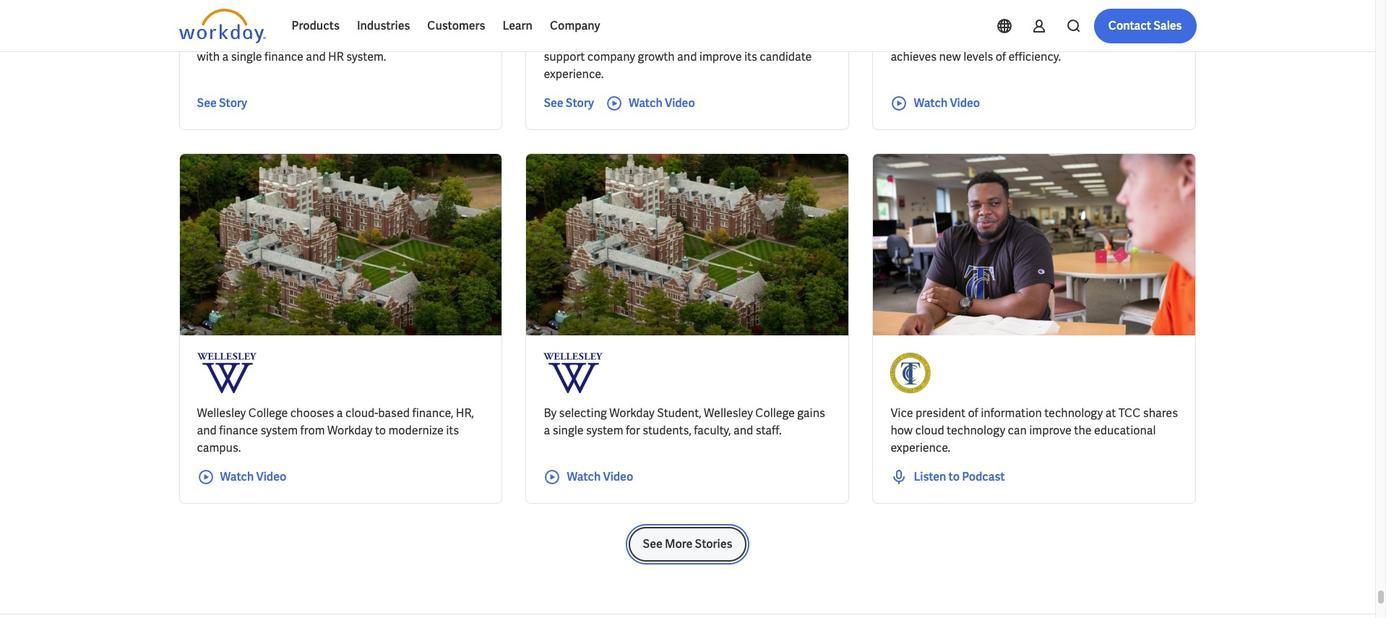 Task type: locate. For each thing, give the bounding box(es) containing it.
finance, inside with a single system for finance, hr, and payroll, umgc achieves new levels of efficiency.
[[1017, 32, 1058, 47]]

experience. down support
[[544, 67, 604, 82]]

1 vertical spatial for
[[626, 423, 641, 438]]

finance
[[265, 49, 304, 64], [219, 423, 258, 438]]

workday inside collaborative solutions partners with workday to support company growth and improve its candidate experience.
[[741, 32, 786, 47]]

see story link down nevada
[[197, 95, 247, 112]]

wellesley up campus.
[[197, 406, 246, 421]]

hr, inside wellesley college chooses a cloud-based finance, hr, and finance system from workday to modernize its campus.
[[456, 406, 474, 421]]

1 horizontal spatial for
[[1000, 32, 1014, 47]]

student,
[[657, 406, 702, 421]]

0 horizontal spatial hr,
[[456, 406, 474, 421]]

0 horizontal spatial finance
[[219, 423, 258, 438]]

a left the cloud- at the bottom left of page
[[337, 406, 343, 421]]

0 vertical spatial for
[[1000, 32, 1014, 47]]

0 horizontal spatial its
[[446, 423, 459, 438]]

wellesley
[[197, 406, 246, 421], [704, 406, 753, 421]]

0 horizontal spatial see story link
[[197, 95, 247, 112]]

finance, up efficiency.
[[1017, 32, 1058, 47]]

hr, up efficiency.
[[1060, 32, 1079, 47]]

see story
[[197, 96, 247, 111], [544, 96, 594, 111]]

watch
[[629, 96, 663, 111], [914, 96, 948, 111], [220, 469, 254, 484], [567, 469, 601, 484]]

0 vertical spatial improve
[[700, 49, 742, 64]]

see story link down support
[[544, 95, 594, 112]]

0 vertical spatial experience.
[[544, 67, 604, 82]]

2 see story link from the left
[[544, 95, 594, 112]]

technology up the the in the right bottom of the page
[[1045, 406, 1104, 421]]

0 vertical spatial its
[[745, 49, 758, 64]]

2 vertical spatial workday
[[327, 423, 373, 438]]

technology down information
[[947, 423, 1006, 438]]

0 vertical spatial more
[[496, 16, 520, 29]]

0 horizontal spatial to
[[375, 423, 386, 438]]

0 vertical spatial workday
[[741, 32, 786, 47]]

video
[[665, 96, 695, 111], [950, 96, 980, 111], [256, 469, 287, 484], [603, 469, 633, 484]]

1 horizontal spatial of
[[968, 406, 979, 421]]

2 horizontal spatial of
[[996, 49, 1007, 64]]

products
[[292, 18, 340, 33]]

wellesley inside by selecting workday student, wellesley college gains a single system for students, faculty, and staff.
[[704, 406, 753, 421]]

hr, right based
[[456, 406, 474, 421]]

finance down systems
[[265, 49, 304, 64]]

experience. down cloud
[[891, 440, 951, 456]]

1 vertical spatial gains
[[798, 406, 826, 421]]

1 horizontal spatial finance
[[265, 49, 304, 64]]

finance, up modernize
[[412, 406, 454, 421]]

watch video link down growth
[[606, 95, 695, 112]]

see
[[197, 96, 217, 111], [544, 96, 564, 111], [643, 537, 663, 552]]

story
[[219, 96, 247, 111], [566, 96, 594, 111]]

and left payroll,
[[1081, 32, 1101, 47]]

president
[[916, 406, 966, 421]]

and
[[1081, 32, 1101, 47], [306, 49, 326, 64], [678, 49, 697, 64], [197, 423, 217, 438], [734, 423, 754, 438]]

single inside with a single system for finance, hr, and payroll, umgc achieves new levels of efficiency.
[[927, 32, 958, 47]]

support
[[544, 49, 585, 64]]

story down support
[[566, 96, 594, 111]]

2 see story from the left
[[544, 96, 594, 111]]

0 horizontal spatial story
[[219, 96, 247, 111]]

0 vertical spatial to
[[788, 32, 799, 47]]

1 horizontal spatial see story link
[[544, 95, 594, 112]]

1 horizontal spatial story
[[566, 96, 594, 111]]

partners
[[668, 32, 713, 47]]

and down partners
[[678, 49, 697, 64]]

and down higher
[[306, 49, 326, 64]]

1 vertical spatial to
[[375, 423, 386, 438]]

wellesley college image for by
[[544, 353, 603, 393]]

of right president
[[968, 406, 979, 421]]

workday inside wellesley college chooses a cloud-based finance, hr, and finance system from workday to modernize its campus.
[[327, 423, 373, 438]]

more left stories on the right of page
[[665, 537, 693, 552]]

industry
[[267, 16, 306, 29]]

collaborative
[[544, 32, 614, 47]]

video for with a single system for finance, hr, and payroll, umgc achieves new levels of efficiency.
[[950, 96, 980, 111]]

college up staff.
[[756, 406, 795, 421]]

1 vertical spatial single
[[231, 49, 262, 64]]

for left students,
[[626, 423, 641, 438]]

0 horizontal spatial see story
[[197, 96, 247, 111]]

1 horizontal spatial single
[[553, 423, 584, 438]]

1 horizontal spatial to
[[788, 32, 799, 47]]

0 horizontal spatial improve
[[700, 49, 742, 64]]

system
[[960, 32, 997, 47], [261, 423, 298, 438], [586, 423, 624, 438]]

0 horizontal spatial finance,
[[412, 406, 454, 421]]

wellesley college image for wellesley
[[197, 353, 256, 393]]

2 story from the left
[[566, 96, 594, 111]]

wellesley college image
[[197, 353, 256, 393], [544, 353, 603, 393]]

to down based
[[375, 423, 386, 438]]

workday down the cloud- at the bottom left of page
[[327, 423, 373, 438]]

system down selecting
[[586, 423, 624, 438]]

see more stories
[[643, 537, 733, 552]]

1 vertical spatial hr,
[[456, 406, 474, 421]]

umgc
[[1143, 32, 1178, 47]]

1 horizontal spatial technology
[[1045, 406, 1104, 421]]

1 horizontal spatial wellesley college image
[[544, 353, 603, 393]]

single down systems
[[231, 49, 262, 64]]

gains
[[392, 32, 420, 47], [798, 406, 826, 421]]

1 vertical spatial its
[[446, 423, 459, 438]]

wellesley inside wellesley college chooses a cloud-based finance, hr, and finance system from workday to modernize its campus.
[[197, 406, 246, 421]]

1 horizontal spatial see story
[[544, 96, 594, 111]]

0 vertical spatial single
[[927, 32, 958, 47]]

watch video link for wellesley college chooses a cloud-based finance, hr, and finance system from workday to modernize its campus.
[[197, 469, 287, 486]]

system left from
[[261, 423, 298, 438]]

watch down selecting
[[567, 469, 601, 484]]

workday up students,
[[610, 406, 655, 421]]

1 horizontal spatial wellesley
[[704, 406, 753, 421]]

0 vertical spatial finance
[[265, 49, 304, 64]]

wellesley up faculty,
[[704, 406, 753, 421]]

1 horizontal spatial hr,
[[1060, 32, 1079, 47]]

of right "levels"
[[996, 49, 1007, 64]]

more right customers
[[496, 16, 520, 29]]

watch video link for by selecting workday student, wellesley college gains a single system for students, faculty, and staff.
[[544, 469, 633, 486]]

0 horizontal spatial college
[[249, 406, 288, 421]]

watch video down selecting
[[567, 469, 633, 484]]

watch down achieves
[[914, 96, 948, 111]]

watch down campus.
[[220, 469, 254, 484]]

learn
[[503, 18, 533, 33]]

of inside nevada systems of higher education gains efficiency with a single finance and hr system.
[[286, 32, 296, 47]]

0 horizontal spatial workday
[[327, 423, 373, 438]]

customers
[[428, 18, 485, 33]]

see story down nevada
[[197, 96, 247, 111]]

0 vertical spatial technology
[[1045, 406, 1104, 421]]

and left staff.
[[734, 423, 754, 438]]

see left stories on the right of page
[[643, 537, 663, 552]]

a down nevada
[[222, 49, 229, 64]]

2 horizontal spatial to
[[949, 469, 960, 484]]

0 horizontal spatial single
[[231, 49, 262, 64]]

learn button
[[494, 9, 541, 43]]

1 vertical spatial experience.
[[891, 440, 951, 456]]

1 horizontal spatial gains
[[798, 406, 826, 421]]

vice president of information technology at tcc shares how cloud technology can improve the educational experience.
[[891, 406, 1178, 456]]

levels
[[964, 49, 994, 64]]

2 wellesley from the left
[[704, 406, 753, 421]]

with
[[715, 32, 738, 47], [197, 49, 220, 64]]

more
[[496, 16, 520, 29], [665, 537, 693, 552]]

of inside 'vice president of information technology at tcc shares how cloud technology can improve the educational experience.'
[[968, 406, 979, 421]]

watch video link down selecting
[[544, 469, 633, 486]]

of for higher
[[286, 32, 296, 47]]

system up "levels"
[[960, 32, 997, 47]]

story down nevada
[[219, 96, 247, 111]]

nevada system of higher education (board of regents of the nevada system of higher education, the) image
[[197, 0, 324, 20]]

for up efficiency.
[[1000, 32, 1014, 47]]

0 horizontal spatial wellesley college image
[[197, 353, 256, 393]]

1 vertical spatial more
[[665, 537, 693, 552]]

topic
[[191, 16, 215, 29]]

1 horizontal spatial college
[[756, 406, 795, 421]]

1 vertical spatial with
[[197, 49, 220, 64]]

candidate
[[760, 49, 812, 64]]

0 horizontal spatial technology
[[947, 423, 1006, 438]]

0 vertical spatial of
[[286, 32, 296, 47]]

a inside with a single system for finance, hr, and payroll, umgc achieves new levels of efficiency.
[[918, 32, 924, 47]]

0 vertical spatial hr,
[[1060, 32, 1079, 47]]

1 vertical spatial workday
[[610, 406, 655, 421]]

to inside collaborative solutions partners with workday to support company growth and improve its candidate experience.
[[788, 32, 799, 47]]

improve down partners
[[700, 49, 742, 64]]

experience.
[[544, 67, 604, 82], [891, 440, 951, 456]]

2 horizontal spatial see
[[643, 537, 663, 552]]

2 horizontal spatial single
[[927, 32, 958, 47]]

to right listen at the bottom right of page
[[949, 469, 960, 484]]

see more stories button
[[629, 527, 747, 562]]

products button
[[283, 9, 348, 43]]

2 college from the left
[[756, 406, 795, 421]]

gains inside nevada systems of higher education gains efficiency with a single finance and hr system.
[[392, 32, 420, 47]]

information
[[981, 406, 1042, 421]]

of for information
[[968, 406, 979, 421]]

1 college from the left
[[249, 406, 288, 421]]

college left "chooses"
[[249, 406, 288, 421]]

watch video for with a single system for finance, hr, and payroll, umgc achieves new levels of efficiency.
[[914, 96, 980, 111]]

college
[[249, 406, 288, 421], [756, 406, 795, 421]]

how
[[891, 423, 913, 438]]

based
[[378, 406, 410, 421]]

1 horizontal spatial its
[[745, 49, 758, 64]]

industries
[[357, 18, 410, 33]]

watch video link
[[606, 95, 695, 112], [891, 95, 980, 112], [197, 469, 287, 486], [544, 469, 633, 486]]

of down industry
[[286, 32, 296, 47]]

all
[[592, 16, 604, 29]]

1 vertical spatial improve
[[1030, 423, 1072, 438]]

improve left the the in the right bottom of the page
[[1030, 423, 1072, 438]]

its left candidate
[[745, 49, 758, 64]]

0 horizontal spatial for
[[626, 423, 641, 438]]

1 horizontal spatial with
[[715, 32, 738, 47]]

watch for wellesley college chooses a cloud-based finance, hr, and finance system from workday to modernize its campus.
[[220, 469, 254, 484]]

0 horizontal spatial gains
[[392, 32, 420, 47]]

2 wellesley college image from the left
[[544, 353, 603, 393]]

to up candidate
[[788, 32, 799, 47]]

1 vertical spatial finance,
[[412, 406, 454, 421]]

its
[[745, 49, 758, 64], [446, 423, 459, 438]]

a inside nevada systems of higher education gains efficiency with a single finance and hr system.
[[222, 49, 229, 64]]

collaborative solutions image
[[544, 0, 671, 20]]

efficiency.
[[1009, 49, 1062, 64]]

with down nevada
[[197, 49, 220, 64]]

listen
[[914, 469, 947, 484]]

collaborative solutions partners with workday to support company growth and improve its candidate experience.
[[544, 32, 812, 82]]

single inside nevada systems of higher education gains efficiency with a single finance and hr system.
[[231, 49, 262, 64]]

1 vertical spatial of
[[996, 49, 1007, 64]]

0 horizontal spatial with
[[197, 49, 220, 64]]

achieves
[[891, 49, 937, 64]]

watch video link down campus.
[[197, 469, 287, 486]]

single up the 'new'
[[927, 32, 958, 47]]

0 vertical spatial finance,
[[1017, 32, 1058, 47]]

0 horizontal spatial experience.
[[544, 67, 604, 82]]

and inside collaborative solutions partners with workday to support company growth and improve its candidate experience.
[[678, 49, 697, 64]]

1 wellesley from the left
[[197, 406, 246, 421]]

finance,
[[1017, 32, 1058, 47], [412, 406, 454, 421]]

1 wellesley college image from the left
[[197, 353, 256, 393]]

0 horizontal spatial see
[[197, 96, 217, 111]]

at
[[1106, 406, 1117, 421]]

watch video down the 'new'
[[914, 96, 980, 111]]

a
[[918, 32, 924, 47], [222, 49, 229, 64], [337, 406, 343, 421], [544, 423, 550, 438]]

from
[[300, 423, 325, 438]]

2 vertical spatial of
[[968, 406, 979, 421]]

0 vertical spatial with
[[715, 32, 738, 47]]

clear
[[565, 16, 589, 29]]

hr, inside with a single system for finance, hr, and payroll, umgc achieves new levels of efficiency.
[[1060, 32, 1079, 47]]

single down selecting
[[553, 423, 584, 438]]

0 horizontal spatial system
[[261, 423, 298, 438]]

workday up candidate
[[741, 32, 786, 47]]

improve inside 'vice president of information technology at tcc shares how cloud technology can improve the educational experience.'
[[1030, 423, 1072, 438]]

technology
[[1045, 406, 1104, 421], [947, 423, 1006, 438]]

listen to podcast link
[[891, 469, 1005, 486]]

and up campus.
[[197, 423, 217, 438]]

finance, inside wellesley college chooses a cloud-based finance, hr, and finance system from workday to modernize its campus.
[[412, 406, 454, 421]]

see down support
[[544, 96, 564, 111]]

1 vertical spatial finance
[[219, 423, 258, 438]]

for
[[1000, 32, 1014, 47], [626, 423, 641, 438]]

0 horizontal spatial of
[[286, 32, 296, 47]]

gains inside by selecting workday student, wellesley college gains a single system for students, faculty, and staff.
[[798, 406, 826, 421]]

company
[[550, 18, 600, 33]]

improve
[[700, 49, 742, 64], [1030, 423, 1072, 438]]

workday inside by selecting workday student, wellesley college gains a single system for students, faculty, and staff.
[[610, 406, 655, 421]]

0 vertical spatial gains
[[392, 32, 420, 47]]

1 horizontal spatial experience.
[[891, 440, 951, 456]]

vice
[[891, 406, 914, 421]]

cloud
[[916, 423, 945, 438]]

video for wellesley college chooses a cloud-based finance, hr, and finance system from workday to modernize its campus.
[[256, 469, 287, 484]]

its right modernize
[[446, 423, 459, 438]]

industries button
[[348, 9, 419, 43]]

finance up campus.
[[219, 423, 258, 438]]

of
[[286, 32, 296, 47], [996, 49, 1007, 64], [968, 406, 979, 421]]

1 horizontal spatial improve
[[1030, 423, 1072, 438]]

to
[[788, 32, 799, 47], [375, 423, 386, 438], [949, 469, 960, 484]]

watch video link down the 'new'
[[891, 95, 980, 112]]

2 vertical spatial single
[[553, 423, 584, 438]]

see story down support
[[544, 96, 594, 111]]

with right partners
[[715, 32, 738, 47]]

2 horizontal spatial system
[[960, 32, 997, 47]]

watch video down campus.
[[220, 469, 287, 484]]

single
[[927, 32, 958, 47], [231, 49, 262, 64], [553, 423, 584, 438]]

0 horizontal spatial more
[[496, 16, 520, 29]]

and inside wellesley college chooses a cloud-based finance, hr, and finance system from workday to modernize its campus.
[[197, 423, 217, 438]]

1 horizontal spatial workday
[[610, 406, 655, 421]]

a right with
[[918, 32, 924, 47]]

1 horizontal spatial system
[[586, 423, 624, 438]]

1 story from the left
[[219, 96, 247, 111]]

0 horizontal spatial wellesley
[[197, 406, 246, 421]]

see down nevada
[[197, 96, 217, 111]]

watch video down growth
[[629, 96, 695, 111]]

2 horizontal spatial workday
[[741, 32, 786, 47]]

company
[[588, 49, 636, 64]]

watch for by selecting workday student, wellesley college gains a single system for students, faculty, and staff.
[[567, 469, 601, 484]]

1 horizontal spatial finance,
[[1017, 32, 1058, 47]]

with a single system for finance, hr, and payroll, umgc achieves new levels of efficiency.
[[891, 32, 1178, 64]]

a down by
[[544, 423, 550, 438]]

2 vertical spatial to
[[949, 469, 960, 484]]

1 horizontal spatial more
[[665, 537, 693, 552]]



Task type: vqa. For each thing, say whether or not it's contained in the screenshot.
system.
yes



Task type: describe. For each thing, give the bounding box(es) containing it.
1 vertical spatial technology
[[947, 423, 1006, 438]]

watch video for by selecting workday student, wellesley college gains a single system for students, faculty, and staff.
[[567, 469, 633, 484]]

clear all button
[[561, 8, 608, 37]]

wellesley college chooses a cloud-based finance, hr, and finance system from workday to modernize its campus.
[[197, 406, 474, 456]]

video for by selecting workday student, wellesley college gains a single system for students, faculty, and staff.
[[603, 469, 633, 484]]

business outcome
[[358, 16, 444, 29]]

system inside with a single system for finance, hr, and payroll, umgc achieves new levels of efficiency.
[[960, 32, 997, 47]]

college inside wellesley college chooses a cloud-based finance, hr, and finance system from workday to modernize its campus.
[[249, 406, 288, 421]]

hr
[[328, 49, 344, 64]]

by
[[544, 406, 557, 421]]

by selecting workday student, wellesley college gains a single system for students, faculty, and staff.
[[544, 406, 826, 438]]

industry button
[[256, 8, 335, 37]]

topic button
[[179, 8, 244, 37]]

can
[[1008, 423, 1027, 438]]

higher
[[299, 32, 334, 47]]

finance inside nevada systems of higher education gains efficiency with a single finance and hr system.
[[265, 49, 304, 64]]

with inside nevada systems of higher education gains efficiency with a single finance and hr system.
[[197, 49, 220, 64]]

campus.
[[197, 440, 241, 456]]

cloud-
[[346, 406, 378, 421]]

experience. inside collaborative solutions partners with workday to support company growth and improve its candidate experience.
[[544, 67, 604, 82]]

improve inside collaborative solutions partners with workday to support company growth and improve its candidate experience.
[[700, 49, 742, 64]]

and inside with a single system for finance, hr, and payroll, umgc achieves new levels of efficiency.
[[1081, 32, 1101, 47]]

Search Customer Stories text field
[[991, 9, 1169, 35]]

educational
[[1095, 423, 1156, 438]]

more inside see more stories button
[[665, 537, 693, 552]]

shares
[[1144, 406, 1178, 421]]

its inside collaborative solutions partners with workday to support company growth and improve its candidate experience.
[[745, 49, 758, 64]]

finance inside wellesley college chooses a cloud-based finance, hr, and finance system from workday to modernize its campus.
[[219, 423, 258, 438]]

outcome
[[401, 16, 444, 29]]

business
[[358, 16, 399, 29]]

sales
[[1154, 18, 1182, 33]]

university of maryland, university college image
[[891, 0, 1018, 20]]

more button
[[485, 8, 549, 37]]

payroll,
[[1103, 32, 1141, 47]]

system.
[[347, 49, 386, 64]]

systems
[[239, 32, 283, 47]]

company button
[[541, 9, 609, 43]]

new
[[940, 49, 961, 64]]

tallahassee community college image
[[891, 353, 931, 393]]

nevada systems of higher education gains efficiency with a single finance and hr system.
[[197, 32, 473, 64]]

its inside wellesley college chooses a cloud-based finance, hr, and finance system from workday to modernize its campus.
[[446, 423, 459, 438]]

solutions
[[616, 32, 666, 47]]

listen to podcast
[[914, 469, 1005, 484]]

chooses
[[290, 406, 334, 421]]

customers button
[[419, 9, 494, 43]]

podcast
[[962, 469, 1005, 484]]

see inside see more stories button
[[643, 537, 663, 552]]

go to the homepage image
[[179, 9, 266, 43]]

system inside by selecting workday student, wellesley college gains a single system for students, faculty, and staff.
[[586, 423, 624, 438]]

to inside wellesley college chooses a cloud-based finance, hr, and finance system from workday to modernize its campus.
[[375, 423, 386, 438]]

watch video for wellesley college chooses a cloud-based finance, hr, and finance system from workday to modernize its campus.
[[220, 469, 287, 484]]

business outcome button
[[346, 8, 473, 37]]

watch for with a single system for finance, hr, and payroll, umgc achieves new levels of efficiency.
[[914, 96, 948, 111]]

contact sales
[[1109, 18, 1182, 33]]

and inside by selecting workday student, wellesley college gains a single system for students, faculty, and staff.
[[734, 423, 754, 438]]

the
[[1075, 423, 1092, 438]]

for inside by selecting workday student, wellesley college gains a single system for students, faculty, and staff.
[[626, 423, 641, 438]]

education
[[336, 32, 389, 47]]

efficiency
[[422, 32, 473, 47]]

growth
[[638, 49, 675, 64]]

contact sales link
[[1094, 9, 1197, 43]]

1 see story from the left
[[197, 96, 247, 111]]

modernize
[[389, 423, 444, 438]]

students,
[[643, 423, 692, 438]]

college inside by selecting workday student, wellesley college gains a single system for students, faculty, and staff.
[[756, 406, 795, 421]]

experience. inside 'vice president of information technology at tcc shares how cloud technology can improve the educational experience.'
[[891, 440, 951, 456]]

a inside wellesley college chooses a cloud-based finance, hr, and finance system from workday to modernize its campus.
[[337, 406, 343, 421]]

contact
[[1109, 18, 1152, 33]]

clear all
[[565, 16, 604, 29]]

and inside nevada systems of higher education gains efficiency with a single finance and hr system.
[[306, 49, 326, 64]]

1 horizontal spatial see
[[544, 96, 564, 111]]

staff.
[[756, 423, 782, 438]]

with inside collaborative solutions partners with workday to support company growth and improve its candidate experience.
[[715, 32, 738, 47]]

1 see story link from the left
[[197, 95, 247, 112]]

watch video link for with a single system for finance, hr, and payroll, umgc achieves new levels of efficiency.
[[891, 95, 980, 112]]

for inside with a single system for finance, hr, and payroll, umgc achieves new levels of efficiency.
[[1000, 32, 1014, 47]]

tcc
[[1119, 406, 1141, 421]]

stories
[[695, 537, 733, 552]]

nevada
[[197, 32, 237, 47]]

with
[[891, 32, 915, 47]]

system inside wellesley college chooses a cloud-based finance, hr, and finance system from workday to modernize its campus.
[[261, 423, 298, 438]]

single inside by selecting workday student, wellesley college gains a single system for students, faculty, and staff.
[[553, 423, 584, 438]]

a inside by selecting workday student, wellesley college gains a single system for students, faculty, and staff.
[[544, 423, 550, 438]]

more inside more button
[[496, 16, 520, 29]]

of inside with a single system for finance, hr, and payroll, umgc achieves new levels of efficiency.
[[996, 49, 1007, 64]]

watch down growth
[[629, 96, 663, 111]]

selecting
[[559, 406, 607, 421]]

faculty,
[[694, 423, 731, 438]]



